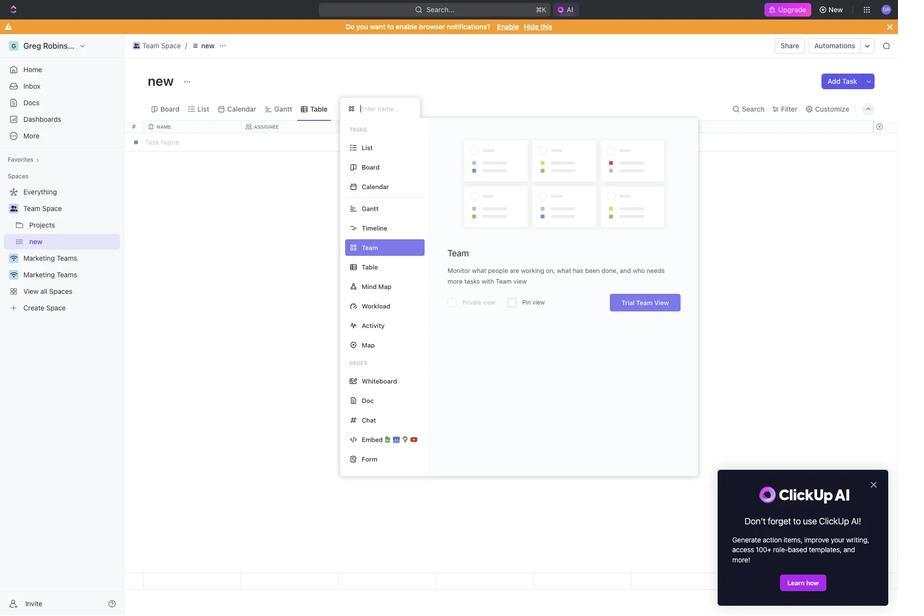 Task type: vqa. For each thing, say whether or not it's contained in the screenshot.
Trial
yes



Task type: describe. For each thing, give the bounding box(es) containing it.
and inside monitor what people are working on, what has been done, and who needs more tasks with team view
[[620, 267, 631, 274]]

people
[[488, 267, 508, 274]]

search
[[742, 105, 765, 113]]

×
[[870, 477, 878, 491]]

doc
[[362, 397, 374, 404]]

list link
[[196, 102, 209, 116]]

Task Name text field
[[145, 134, 897, 151]]

forget
[[768, 516, 791, 527]]

do you want to enable browser notifications? enable hide this
[[346, 22, 552, 31]]

trial team view
[[622, 299, 669, 307]]

team inside monitor what people are working on, what has been done, and who needs more tasks with team view
[[496, 277, 512, 285]]

invite
[[25, 599, 42, 608]]

access
[[732, 546, 754, 554]]

clickup
[[819, 516, 849, 527]]

calendar link
[[225, 102, 256, 116]]

more!
[[732, 556, 750, 564]]

100+
[[756, 546, 771, 554]]

sidebar navigation
[[0, 34, 124, 615]]

automations button
[[810, 39, 860, 53]]

enable
[[396, 22, 417, 31]]

0 horizontal spatial table
[[310, 105, 328, 113]]

tasks
[[464, 277, 480, 285]]

whiteboard
[[362, 377, 397, 385]]

timeline
[[362, 224, 387, 232]]

view for pin view
[[532, 299, 545, 306]]

# grid
[[124, 121, 898, 590]]

row group inside # grid
[[873, 573, 898, 589]]

with
[[482, 277, 494, 285]]

× dialog
[[718, 470, 888, 606]]

don't
[[745, 516, 766, 527]]

customize
[[815, 105, 849, 113]]

new
[[829, 5, 843, 14]]

activity
[[362, 322, 385, 329]]

new button
[[815, 2, 849, 18]]

/
[[185, 41, 187, 50]]

customize button
[[802, 102, 852, 116]]

working
[[521, 267, 544, 274]]

view button
[[340, 102, 372, 116]]

0 vertical spatial calendar
[[227, 105, 256, 113]]

view button
[[340, 98, 372, 120]]

1 horizontal spatial board
[[362, 163, 380, 171]]

browser
[[419, 22, 445, 31]]

has
[[573, 267, 583, 274]]

enable
[[497, 22, 519, 31]]

role-
[[773, 546, 788, 554]]

workload
[[362, 302, 390, 310]]

and inside generate action items, improve your writing, access 100+ role-based templates, and more!
[[844, 546, 855, 554]]

notifications?
[[447, 22, 490, 31]]

new link
[[189, 40, 217, 52]]

1 vertical spatial team space link
[[23, 201, 118, 216]]

how
[[806, 579, 819, 587]]

team right 'trial'
[[636, 299, 653, 307]]

hide
[[524, 22, 539, 31]]

based
[[788, 546, 807, 554]]

share
[[781, 41, 799, 50]]

learn
[[788, 579, 805, 587]]

1 horizontal spatial gantt
[[362, 205, 379, 212]]

docs link
[[4, 95, 120, 111]]

done,
[[602, 267, 618, 274]]

1 horizontal spatial new
[[201, 41, 215, 50]]

user group image inside sidebar navigation
[[10, 206, 17, 212]]

monitor
[[448, 267, 470, 274]]

0 horizontal spatial to
[[387, 22, 394, 31]]

trial
[[622, 299, 635, 307]]

pin view
[[522, 299, 545, 306]]

spaces
[[8, 173, 28, 180]]

row inside # grid
[[144, 121, 631, 133]]

improve
[[804, 536, 829, 544]]

ai!
[[851, 516, 861, 527]]

action
[[763, 536, 782, 544]]

1 vertical spatial calendar
[[362, 183, 389, 190]]

form
[[362, 455, 377, 463]]

list inside list link
[[198, 105, 209, 113]]

dashboards link
[[4, 112, 120, 127]]

1 vertical spatial map
[[362, 341, 375, 349]]

upgrade link
[[765, 3, 811, 17]]

1 horizontal spatial table
[[362, 263, 378, 271]]

gantt link
[[272, 102, 292, 116]]

writing,
[[846, 536, 869, 544]]

this
[[540, 22, 552, 31]]

inbox
[[23, 82, 40, 90]]



Task type: locate. For each thing, give the bounding box(es) containing it.
0 vertical spatial user group image
[[133, 43, 140, 48]]

1 horizontal spatial map
[[378, 283, 391, 290]]

what up tasks
[[472, 267, 486, 274]]

private view
[[462, 299, 495, 306]]

add task button
[[822, 74, 863, 89]]

to left use
[[793, 516, 801, 527]]

0 vertical spatial table
[[310, 105, 328, 113]]

0 horizontal spatial gantt
[[274, 105, 292, 113]]

calendar up timeline
[[362, 183, 389, 190]]

space inside sidebar navigation
[[42, 204, 62, 213]]

view down are
[[513, 277, 527, 285]]

view up tasks
[[352, 105, 368, 113]]

1 vertical spatial and
[[844, 546, 855, 554]]

2 horizontal spatial view
[[532, 299, 545, 306]]

view for private view
[[483, 299, 495, 306]]

calendar right list link at top left
[[227, 105, 256, 113]]

to inside the × dialog
[[793, 516, 801, 527]]

view
[[352, 105, 368, 113], [654, 299, 669, 307]]

0 vertical spatial new
[[201, 41, 215, 50]]

1 vertical spatial gantt
[[362, 205, 379, 212]]

0 vertical spatial team space link
[[130, 40, 183, 52]]

gantt left table link
[[274, 105, 292, 113]]

docs
[[23, 98, 39, 107]]

tasks
[[350, 126, 367, 133]]

press space to select this row. row
[[144, 573, 631, 590]]

1 horizontal spatial view
[[654, 299, 669, 307]]

new right /
[[201, 41, 215, 50]]

1 horizontal spatial team space
[[142, 41, 181, 50]]

⌘k
[[536, 5, 547, 14]]

upgrade
[[778, 5, 806, 14]]

1 vertical spatial board
[[362, 163, 380, 171]]

to right want on the top left of page
[[387, 22, 394, 31]]

add task
[[828, 77, 857, 85]]

chat
[[362, 416, 376, 424]]

2 what from the left
[[557, 267, 571, 274]]

1 vertical spatial view
[[654, 299, 669, 307]]

mind
[[362, 283, 377, 290]]

team down people
[[496, 277, 512, 285]]

map
[[378, 283, 391, 290], [362, 341, 375, 349]]

0 vertical spatial view
[[352, 105, 368, 113]]

view right private
[[483, 299, 495, 306]]

team down spaces
[[23, 204, 40, 213]]

who
[[633, 267, 645, 274]]

team space inside sidebar navigation
[[23, 204, 62, 213]]

1 horizontal spatial view
[[513, 277, 527, 285]]

want
[[370, 22, 386, 31]]

pages
[[350, 360, 367, 366]]

list down tasks
[[362, 144, 373, 151]]

0 horizontal spatial calendar
[[227, 105, 256, 113]]

table right gantt link
[[310, 105, 328, 113]]

share button
[[775, 38, 805, 54]]

search...
[[427, 5, 455, 14]]

0 vertical spatial board
[[160, 105, 180, 113]]

1 what from the left
[[472, 267, 486, 274]]

calendar
[[227, 105, 256, 113], [362, 183, 389, 190]]

board link
[[158, 102, 180, 116]]

1 vertical spatial to
[[793, 516, 801, 527]]

list
[[198, 105, 209, 113], [362, 144, 373, 151]]

map right mind
[[378, 283, 391, 290]]

view inside button
[[352, 105, 368, 113]]

0 horizontal spatial board
[[160, 105, 180, 113]]

automations
[[814, 41, 855, 50]]

#
[[132, 123, 136, 130]]

1 horizontal spatial user group image
[[133, 43, 140, 48]]

0 horizontal spatial view
[[483, 299, 495, 306]]

what right on,
[[557, 267, 571, 274]]

view right pin
[[532, 299, 545, 306]]

learn how
[[788, 579, 819, 587]]

items,
[[784, 536, 803, 544]]

use
[[803, 516, 817, 527]]

1 horizontal spatial list
[[362, 144, 373, 151]]

0 horizontal spatial list
[[198, 105, 209, 113]]

and left the who
[[620, 267, 631, 274]]

view down needs
[[654, 299, 669, 307]]

favorites button
[[4, 154, 43, 166]]

list right 'board' link at the left of page
[[198, 105, 209, 113]]

0 vertical spatial gantt
[[274, 105, 292, 113]]

generate action items, improve your writing, access 100+ role-based templates, and more!
[[732, 536, 871, 564]]

gantt up timeline
[[362, 205, 379, 212]]

new
[[201, 41, 215, 50], [148, 73, 177, 89]]

0 vertical spatial and
[[620, 267, 631, 274]]

new up 'board' link at the left of page
[[148, 73, 177, 89]]

on,
[[546, 267, 555, 274]]

learn how button
[[780, 575, 827, 591]]

team space left /
[[142, 41, 181, 50]]

view inside monitor what people are working on, what has been done, and who needs more tasks with team view
[[513, 277, 527, 285]]

1 horizontal spatial team space link
[[130, 40, 183, 52]]

0 horizontal spatial and
[[620, 267, 631, 274]]

user group image
[[133, 43, 140, 48], [10, 206, 17, 212]]

0 horizontal spatial map
[[362, 341, 375, 349]]

table
[[310, 105, 328, 113], [362, 263, 378, 271]]

add
[[828, 77, 841, 85]]

been
[[585, 267, 600, 274]]

team inside sidebar navigation
[[23, 204, 40, 213]]

and down writing, at the bottom right of page
[[844, 546, 855, 554]]

team space down spaces
[[23, 204, 62, 213]]

home link
[[4, 62, 120, 78]]

your
[[831, 536, 845, 544]]

0 vertical spatial team space
[[142, 41, 181, 50]]

monitor what people are working on, what has been done, and who needs more tasks with team view
[[448, 267, 665, 285]]

board left list link at top left
[[160, 105, 180, 113]]

row
[[144, 121, 631, 133]]

pin
[[522, 299, 531, 306]]

board
[[160, 105, 180, 113], [362, 163, 380, 171]]

1 vertical spatial new
[[148, 73, 177, 89]]

needs
[[647, 267, 665, 274]]

don't forget to use clickup ai!
[[745, 516, 861, 527]]

mind map
[[362, 283, 391, 290]]

1 vertical spatial list
[[362, 144, 373, 151]]

× button
[[870, 477, 878, 491]]

1 vertical spatial team space
[[23, 204, 62, 213]]

are
[[510, 267, 519, 274]]

1 horizontal spatial and
[[844, 546, 855, 554]]

board down tasks
[[362, 163, 380, 171]]

0 horizontal spatial team space link
[[23, 201, 118, 216]]

embed
[[362, 436, 383, 443]]

do
[[346, 22, 355, 31]]

more
[[448, 277, 463, 285]]

0 horizontal spatial space
[[42, 204, 62, 213]]

team space
[[142, 41, 181, 50], [23, 204, 62, 213]]

1 vertical spatial user group image
[[10, 206, 17, 212]]

private
[[462, 299, 481, 306]]

1 vertical spatial space
[[42, 204, 62, 213]]

generate
[[732, 536, 761, 544]]

home
[[23, 65, 42, 74]]

0 horizontal spatial team space
[[23, 204, 62, 213]]

inbox link
[[4, 78, 120, 94]]

1 horizontal spatial space
[[161, 41, 181, 50]]

row group
[[873, 573, 898, 589]]

0 vertical spatial map
[[378, 283, 391, 290]]

0 horizontal spatial what
[[472, 267, 486, 274]]

table up mind
[[362, 263, 378, 271]]

table link
[[308, 102, 328, 116]]

gantt
[[274, 105, 292, 113], [362, 205, 379, 212]]

0 vertical spatial to
[[387, 22, 394, 31]]

1 horizontal spatial to
[[793, 516, 801, 527]]

team space link
[[130, 40, 183, 52], [23, 201, 118, 216]]

favorites
[[8, 156, 34, 163]]

templates,
[[809, 546, 842, 554]]

0 horizontal spatial user group image
[[10, 206, 17, 212]]

team left /
[[142, 41, 159, 50]]

map down activity
[[362, 341, 375, 349]]

to
[[387, 22, 394, 31], [793, 516, 801, 527]]

search button
[[729, 102, 767, 116]]

1 vertical spatial table
[[362, 263, 378, 271]]

dashboards
[[23, 115, 61, 123]]

you
[[356, 22, 368, 31]]

1 horizontal spatial what
[[557, 267, 571, 274]]

team up monitor
[[448, 248, 469, 258]]

0 horizontal spatial view
[[352, 105, 368, 113]]

1 horizontal spatial calendar
[[362, 183, 389, 190]]

task
[[842, 77, 857, 85]]

0 vertical spatial space
[[161, 41, 181, 50]]

Enter name... field
[[359, 104, 412, 113]]

0 horizontal spatial new
[[148, 73, 177, 89]]

0 vertical spatial list
[[198, 105, 209, 113]]



